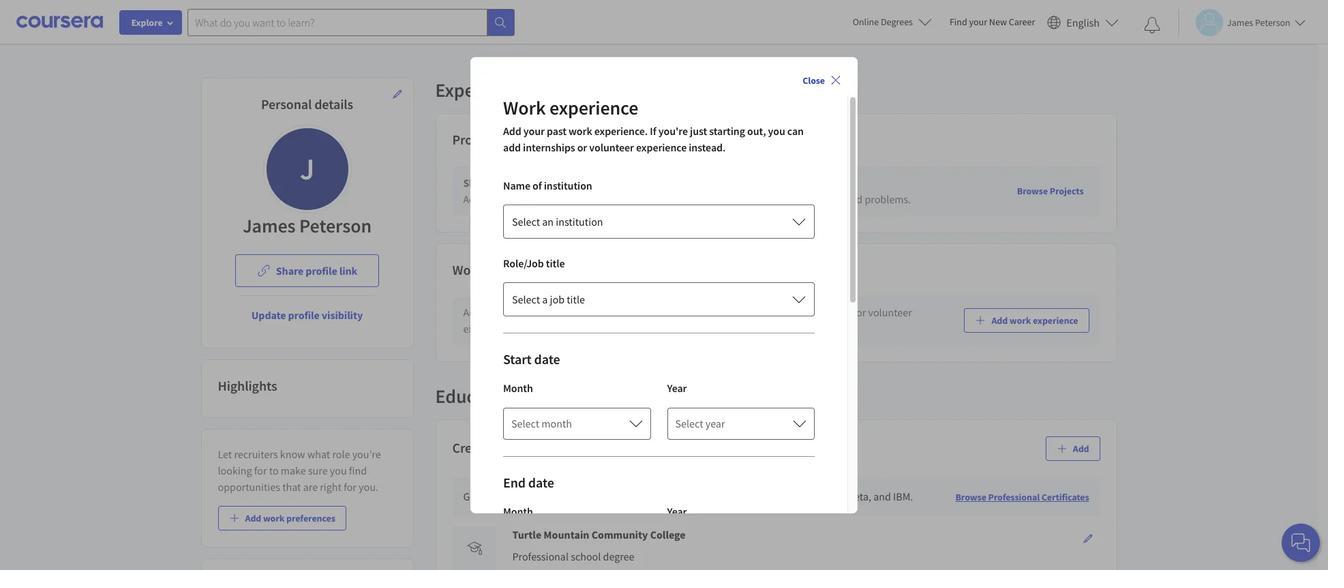 Task type: vqa. For each thing, say whether or not it's contained in the screenshot.
bottom title
yes



Task type: locate. For each thing, give the bounding box(es) containing it.
0 vertical spatial for
[[254, 464, 267, 477]]

month
[[503, 381, 533, 395], [503, 504, 533, 518]]

instead. up start date
[[515, 322, 551, 335]]

2 horizontal spatial you
[[768, 124, 785, 137]]

0 vertical spatial work
[[503, 95, 546, 120]]

you for work history
[[746, 305, 763, 319]]

job- up technical
[[648, 176, 667, 189]]

select left the 'a'
[[512, 292, 540, 306]]

training
[[600, 489, 636, 503]]

browse
[[1017, 185, 1048, 197], [956, 491, 987, 503]]

work for experience
[[503, 95, 546, 120]]

0 vertical spatial out,
[[747, 124, 766, 137]]

1 horizontal spatial out,
[[747, 124, 766, 137]]

1 vertical spatial projects
[[1050, 185, 1084, 197]]

0 vertical spatial date
[[534, 350, 560, 367]]

your up here
[[513, 176, 535, 189]]

0 vertical spatial if
[[650, 124, 656, 137]]

1 vertical spatial for
[[344, 480, 357, 494]]

you're inside add your past work experience here. if you're just starting out, you can add internships or volunteer experience instead.
[[639, 305, 667, 319]]

select for select a job title
[[512, 292, 540, 306]]

projects up expertise
[[708, 176, 747, 189]]

institution inside button
[[556, 215, 603, 228]]

select left an
[[512, 215, 540, 228]]

visibility
[[322, 308, 363, 322]]

month down ready
[[503, 504, 533, 518]]

1 horizontal spatial browse
[[1017, 185, 1048, 197]]

add inside showcase your skills to recruiters with job-relevant projects add projects here to demonstrate your technical expertise and ability to solve real-world problems.
[[463, 192, 481, 206]]

recruiters up the demonstrate
[[575, 176, 622, 189]]

1 vertical spatial past
[[506, 305, 526, 319]]

0 vertical spatial institution
[[544, 178, 592, 192]]

james peterson
[[243, 213, 372, 238]]

0 vertical spatial month
[[503, 381, 533, 395]]

profile left link
[[306, 264, 337, 278]]

Select an institution button
[[503, 204, 815, 238]]

1 vertical spatial you're
[[352, 447, 381, 461]]

certificates
[[1042, 491, 1089, 503]]

can
[[787, 124, 804, 137], [765, 305, 781, 319]]

2 month from the top
[[503, 504, 533, 518]]

credentials
[[452, 439, 519, 456]]

1 vertical spatial date
[[528, 474, 554, 491]]

1 vertical spatial can
[[765, 305, 781, 319]]

1 vertical spatial instead.
[[515, 322, 551, 335]]

institution for name of institution
[[544, 178, 592, 192]]

past
[[547, 124, 567, 137], [506, 305, 526, 319]]

browse professional certificates link
[[956, 491, 1089, 503]]

0 horizontal spatial instead.
[[515, 322, 551, 335]]

get job-ready with role-based training from industry-leading companies like google, meta, and ibm.
[[463, 489, 913, 503]]

professional
[[988, 491, 1040, 503], [512, 549, 569, 563]]

0 horizontal spatial or
[[577, 140, 587, 154]]

1 horizontal spatial internships
[[803, 305, 854, 319]]

work
[[503, 95, 546, 120], [452, 261, 483, 278]]

starting inside add your past work experience here. if you're just starting out, you can add internships or volunteer experience instead.
[[688, 305, 723, 319]]

here
[[523, 192, 543, 206]]

0 horizontal spatial and
[[728, 192, 745, 206]]

history
[[485, 261, 526, 278]]

1 horizontal spatial if
[[650, 124, 656, 137]]

update
[[251, 308, 286, 322]]

your for past
[[484, 305, 504, 319]]

profile inside the "update profile visibility" button
[[288, 308, 320, 322]]

share
[[276, 264, 304, 278]]

google,
[[809, 489, 844, 503]]

and left ibm. on the right bottom of the page
[[874, 489, 891, 503]]

title right role/job
[[546, 256, 565, 270]]

1 horizontal spatial job-
[[648, 176, 667, 189]]

if right here.
[[630, 305, 636, 319]]

with
[[624, 176, 646, 189], [527, 489, 547, 503]]

to left make
[[269, 464, 279, 477]]

0 horizontal spatial can
[[765, 305, 781, 319]]

past inside add your past work experience here. if you're just starting out, you can add internships or volunteer experience instead.
[[506, 305, 526, 319]]

year
[[667, 381, 687, 395], [667, 504, 687, 518]]

if
[[650, 124, 656, 137], [630, 305, 636, 319]]

0 horizontal spatial projects
[[452, 131, 500, 148]]

0 horizontal spatial just
[[669, 305, 686, 319]]

profile for share
[[306, 264, 337, 278]]

profile right "update"
[[288, 308, 320, 322]]

1 horizontal spatial work
[[503, 95, 546, 120]]

for up opportunities
[[254, 464, 267, 477]]

you inside add your past work experience here. if you're just starting out, you can add internships or volunteer experience instead.
[[746, 305, 763, 319]]

0 horizontal spatial you
[[330, 464, 347, 477]]

month down start
[[503, 381, 533, 395]]

you're right here.
[[639, 305, 667, 319]]

your down work history
[[484, 305, 504, 319]]

to inside let recruiters know what role you're looking for to make sure you find opportunities that are right for you.
[[269, 464, 279, 477]]

0 horizontal spatial out,
[[725, 305, 744, 319]]

1 vertical spatial add
[[783, 305, 801, 319]]

1 vertical spatial internships
[[803, 305, 854, 319]]

0 horizontal spatial past
[[506, 305, 526, 319]]

0 vertical spatial instead.
[[689, 140, 726, 154]]

professional left certificates
[[988, 491, 1040, 503]]

select for select month
[[511, 416, 539, 430]]

with up technical
[[624, 176, 646, 189]]

just right here.
[[669, 305, 686, 319]]

internships inside work experience add your past work experience. if you're just starting out, you can add internships or volunteer experience instead.
[[523, 140, 575, 154]]

0 vertical spatial add
[[503, 140, 521, 154]]

None search field
[[188, 9, 515, 36]]

select left month
[[511, 416, 539, 430]]

0 vertical spatial starting
[[709, 124, 745, 137]]

like
[[791, 489, 807, 503]]

projects down name
[[484, 192, 520, 206]]

add
[[503, 140, 521, 154], [783, 305, 801, 319]]

1 vertical spatial out,
[[725, 305, 744, 319]]

to right "skills"
[[563, 176, 573, 189]]

year down 'industry-'
[[667, 504, 687, 518]]

add
[[503, 124, 521, 137], [463, 192, 481, 206], [463, 305, 481, 319], [992, 314, 1008, 326], [1073, 442, 1089, 455], [245, 512, 261, 524]]

1 vertical spatial if
[[630, 305, 636, 319]]

work
[[569, 124, 592, 137], [528, 305, 551, 319], [1010, 314, 1031, 326], [263, 512, 285, 524]]

0 vertical spatial projects
[[452, 131, 500, 148]]

select inside button
[[512, 215, 540, 228]]

job- right get
[[481, 489, 499, 503]]

1 vertical spatial title
[[567, 292, 585, 306]]

world
[[836, 192, 863, 206]]

0 horizontal spatial if
[[630, 305, 636, 319]]

institution down the demonstrate
[[556, 215, 603, 228]]

end date
[[503, 474, 554, 491]]

recruiters up looking
[[234, 447, 278, 461]]

volunteer
[[589, 140, 634, 154], [868, 305, 912, 319]]

select left year
[[675, 416, 703, 430]]

chat with us image
[[1290, 532, 1312, 554]]

select an institution
[[512, 215, 603, 228]]

find your new career
[[950, 16, 1035, 28]]

turtle mountain community college
[[512, 528, 686, 541]]

1 vertical spatial recruiters
[[234, 447, 278, 461]]

can inside add your past work experience here. if you're just starting out, you can add internships or volunteer experience instead.
[[765, 305, 781, 319]]

can inside work experience add your past work experience. if you're just starting out, you can add internships or volunteer experience instead.
[[787, 124, 804, 137]]

institution up the demonstrate
[[544, 178, 592, 192]]

0 vertical spatial year
[[667, 381, 687, 395]]

1 vertical spatial projects
[[484, 192, 520, 206]]

j button
[[263, 125, 352, 213]]

start
[[503, 350, 532, 367]]

1 month from the top
[[503, 381, 533, 395]]

0 vertical spatial volunteer
[[589, 140, 634, 154]]

companies
[[739, 489, 789, 503]]

your inside add your past work experience here. if you're just starting out, you can add internships or volunteer experience instead.
[[484, 305, 504, 319]]

select for select an institution
[[512, 215, 540, 228]]

select inside button
[[512, 292, 540, 306]]

0 horizontal spatial add
[[503, 140, 521, 154]]

date for start date
[[534, 350, 560, 367]]

ready
[[499, 489, 525, 503]]

past left the 'a'
[[506, 305, 526, 319]]

date right end
[[528, 474, 554, 491]]

1 horizontal spatial or
[[856, 305, 866, 319]]

personal
[[261, 95, 312, 113]]

1 vertical spatial starting
[[688, 305, 723, 319]]

1 vertical spatial or
[[856, 305, 866, 319]]

date
[[534, 350, 560, 367], [528, 474, 554, 491]]

1 vertical spatial year
[[667, 504, 687, 518]]

year up select year
[[667, 381, 687, 395]]

0 horizontal spatial internships
[[523, 140, 575, 154]]

you inside let recruiters know what role you're looking for to make sure you find opportunities that are right for you.
[[330, 464, 347, 477]]

0 vertical spatial projects
[[708, 176, 747, 189]]

meta,
[[846, 489, 871, 503]]

1 horizontal spatial just
[[690, 124, 707, 137]]

0 vertical spatial and
[[728, 192, 745, 206]]

add inside add your past work experience here. if you're just starting out, you can add internships or volunteer experience instead.
[[463, 305, 481, 319]]

you're up 'find'
[[352, 447, 381, 461]]

title right job
[[567, 292, 585, 306]]

work inside add your past work experience here. if you're just starting out, you can add internships or volunteer experience instead.
[[528, 305, 551, 319]]

1 horizontal spatial professional
[[988, 491, 1040, 503]]

0 horizontal spatial you're
[[352, 447, 381, 461]]

out, inside work experience add your past work experience. if you're just starting out, you can add internships or volunteer experience instead.
[[747, 124, 766, 137]]

experience
[[550, 95, 638, 120], [636, 140, 687, 154], [553, 305, 603, 319], [1033, 314, 1078, 326], [463, 322, 513, 335]]

are
[[303, 480, 318, 494]]

your up "skills"
[[524, 124, 545, 137]]

1 horizontal spatial with
[[624, 176, 646, 189]]

0 vertical spatial profile
[[306, 264, 337, 278]]

1 horizontal spatial projects
[[1050, 185, 1084, 197]]

browse for browse projects
[[1017, 185, 1048, 197]]

browse projects button
[[1012, 178, 1089, 203]]

and
[[728, 192, 745, 206], [874, 489, 891, 503]]

your right "find"
[[969, 16, 987, 28]]

1 horizontal spatial can
[[787, 124, 804, 137]]

1 vertical spatial with
[[527, 489, 547, 503]]

just
[[690, 124, 707, 137], [669, 305, 686, 319]]

0 vertical spatial job-
[[648, 176, 667, 189]]

recruiters inside showcase your skills to recruiters with job-relevant projects add projects here to demonstrate your technical expertise and ability to solve real-world problems.
[[575, 176, 622, 189]]

you for highlights
[[330, 464, 347, 477]]

select
[[512, 215, 540, 228], [512, 292, 540, 306], [511, 416, 539, 430], [675, 416, 703, 430]]

0 vertical spatial browse
[[1017, 185, 1048, 197]]

name of institution
[[503, 178, 592, 192]]

for down 'find'
[[344, 480, 357, 494]]

0 vertical spatial you
[[768, 124, 785, 137]]

edit details for professional school degree  in majorname at turtle mountain community college. image
[[1082, 533, 1093, 544]]

1 horizontal spatial volunteer
[[868, 305, 912, 319]]

profile
[[306, 264, 337, 278], [288, 308, 320, 322]]

0 horizontal spatial recruiters
[[234, 447, 278, 461]]

work inside work experience add your past work experience. if you're just starting out, you can add internships or volunteer experience instead.
[[503, 95, 546, 120]]

looking
[[218, 464, 252, 477]]

2 vertical spatial you
[[330, 464, 347, 477]]

1 vertical spatial browse
[[956, 491, 987, 503]]

just right the "you're"
[[690, 124, 707, 137]]

1 vertical spatial institution
[[556, 215, 603, 228]]

just inside add your past work experience here. if you're just starting out, you can add internships or volunteer experience instead.
[[669, 305, 686, 319]]

0 horizontal spatial title
[[546, 256, 565, 270]]

browse projects
[[1017, 185, 1084, 197]]

1 vertical spatial profile
[[288, 308, 320, 322]]

projects inside button
[[1050, 185, 1084, 197]]

internships
[[523, 140, 575, 154], [803, 305, 854, 319]]

date right start
[[534, 350, 560, 367]]

title
[[546, 256, 565, 270], [567, 292, 585, 306]]

add for add work experience
[[992, 314, 1008, 326]]

instead. up relevant
[[689, 140, 726, 154]]

0 vertical spatial or
[[577, 140, 587, 154]]

and left ability
[[728, 192, 745, 206]]

out, inside add your past work experience here. if you're just starting out, you can add internships or volunteer experience instead.
[[725, 305, 744, 319]]

profile inside share profile link button
[[306, 264, 337, 278]]

select inside popup button
[[511, 416, 539, 430]]

work experience add your past work experience. if you're just starting out, you can add internships or volunteer experience instead.
[[503, 95, 804, 154]]

1 horizontal spatial past
[[547, 124, 567, 137]]

role/job title
[[503, 256, 565, 270]]

1 vertical spatial job-
[[481, 489, 499, 503]]

1 horizontal spatial add
[[783, 305, 801, 319]]

1 horizontal spatial and
[[874, 489, 891, 503]]

an
[[542, 215, 554, 228]]

ibm.
[[893, 489, 913, 503]]

starting inside work experience add your past work experience. if you're just starting out, you can add internships or volunteer experience instead.
[[709, 124, 745, 137]]

get
[[463, 489, 479, 503]]

work for history
[[452, 261, 483, 278]]

industry-
[[662, 489, 703, 503]]

professional down turtle
[[512, 549, 569, 563]]

instead. inside add your past work experience here. if you're just starting out, you can add internships or volunteer experience instead.
[[515, 322, 551, 335]]

add work experience
[[992, 314, 1078, 326]]

select year
[[675, 416, 725, 430]]

instead.
[[689, 140, 726, 154], [515, 322, 551, 335]]

if left the "you're"
[[650, 124, 656, 137]]

a
[[542, 292, 548, 306]]

institution
[[544, 178, 592, 192], [556, 215, 603, 228]]

select for select year
[[675, 416, 703, 430]]

degree
[[603, 549, 634, 563]]

projects
[[452, 131, 500, 148], [1050, 185, 1084, 197]]

0 vertical spatial you're
[[639, 305, 667, 319]]

0 vertical spatial past
[[547, 124, 567, 137]]

you inside work experience add your past work experience. if you're just starting out, you can add internships or volunteer experience instead.
[[768, 124, 785, 137]]

1 horizontal spatial you're
[[639, 305, 667, 319]]

select inside popup button
[[675, 416, 703, 430]]

2 year from the top
[[667, 504, 687, 518]]

1 horizontal spatial title
[[567, 292, 585, 306]]

1 vertical spatial month
[[503, 504, 533, 518]]

1 vertical spatial you
[[746, 305, 763, 319]]

0 horizontal spatial browse
[[956, 491, 987, 503]]

0 horizontal spatial work
[[452, 261, 483, 278]]

you
[[768, 124, 785, 137], [746, 305, 763, 319], [330, 464, 347, 477]]

find
[[349, 464, 367, 477]]

recruiters
[[575, 176, 622, 189], [234, 447, 278, 461]]

if inside add your past work experience here. if you're just starting out, you can add internships or volunteer experience instead.
[[630, 305, 636, 319]]

internships inside add your past work experience here. if you're just starting out, you can add internships or volunteer experience instead.
[[803, 305, 854, 319]]

with left role-
[[527, 489, 547, 503]]

1 vertical spatial volunteer
[[868, 305, 912, 319]]

1 vertical spatial work
[[452, 261, 483, 278]]

browse inside browse projects button
[[1017, 185, 1048, 197]]

0 horizontal spatial job-
[[481, 489, 499, 503]]

0 vertical spatial recruiters
[[575, 176, 622, 189]]

1 horizontal spatial instead.
[[689, 140, 726, 154]]

past inside work experience add your past work experience. if you're just starting out, you can add internships or volunteer experience instead.
[[547, 124, 567, 137]]

past up "skills"
[[547, 124, 567, 137]]

solve
[[790, 192, 814, 206]]

1 horizontal spatial you
[[746, 305, 763, 319]]

0 vertical spatial just
[[690, 124, 707, 137]]

relevant
[[666, 176, 706, 189]]

based
[[571, 489, 598, 503]]

problems.
[[865, 192, 911, 206]]

1 horizontal spatial recruiters
[[575, 176, 622, 189]]

add work experience button
[[964, 308, 1089, 333]]



Task type: describe. For each thing, give the bounding box(es) containing it.
0 vertical spatial title
[[546, 256, 565, 270]]

your left technical
[[617, 192, 638, 206]]

english
[[1067, 15, 1100, 29]]

close button
[[797, 68, 847, 92]]

add inside add your past work experience here. if you're just starting out, you can add internships or volunteer experience instead.
[[783, 305, 801, 319]]

here.
[[605, 305, 628, 319]]

institution for select an institution
[[556, 215, 603, 228]]

select a job title
[[512, 292, 585, 306]]

end
[[503, 474, 526, 491]]

1 horizontal spatial projects
[[708, 176, 747, 189]]

experience.
[[594, 124, 648, 137]]

your for new
[[969, 16, 987, 28]]

to left the solve
[[778, 192, 788, 206]]

personal details
[[261, 95, 353, 113]]

work experience dialog
[[470, 57, 858, 570]]

you're inside let recruiters know what role you're looking for to make sure you find opportunities that are right for you.
[[352, 447, 381, 461]]

title inside button
[[567, 292, 585, 306]]

volunteer inside work experience add your past work experience. if you're just starting out, you can add internships or volunteer experience instead.
[[589, 140, 634, 154]]

career
[[1009, 16, 1035, 28]]

expertise
[[684, 192, 726, 206]]

college
[[650, 528, 686, 541]]

you.
[[359, 480, 378, 494]]

add for add
[[1073, 442, 1089, 455]]

just inside work experience add your past work experience. if you're just starting out, you can add internships or volunteer experience instead.
[[690, 124, 707, 137]]

that
[[282, 480, 301, 494]]

name
[[503, 178, 530, 192]]

1 horizontal spatial for
[[344, 480, 357, 494]]

edit personal details. image
[[392, 89, 403, 100]]

to down name of institution on the top of page
[[545, 192, 555, 206]]

right
[[320, 480, 342, 494]]

select month
[[511, 416, 572, 430]]

profile for update
[[288, 308, 320, 322]]

professional school degree
[[512, 549, 634, 563]]

ability
[[748, 192, 776, 206]]

showcase
[[463, 176, 511, 189]]

what
[[307, 447, 330, 461]]

real-
[[816, 192, 836, 206]]

and inside showcase your skills to recruiters with job-relevant projects add projects here to demonstrate your technical expertise and ability to solve real-world problems.
[[728, 192, 745, 206]]

job
[[550, 292, 565, 306]]

peterson
[[299, 213, 372, 238]]

show notifications image
[[1144, 17, 1161, 33]]

leading
[[703, 489, 737, 503]]

job- inside showcase your skills to recruiters with job-relevant projects add projects here to demonstrate your technical expertise and ability to solve real-world problems.
[[648, 176, 667, 189]]

community
[[592, 528, 648, 541]]

highlights
[[218, 377, 277, 394]]

let recruiters know what role you're looking for to make sure you find opportunities that are right for you.
[[218, 447, 381, 494]]

link
[[339, 264, 357, 278]]

technical
[[640, 192, 682, 206]]

let
[[218, 447, 232, 461]]

month
[[542, 416, 572, 430]]

0 horizontal spatial for
[[254, 464, 267, 477]]

sure
[[308, 464, 328, 477]]

if inside work experience add your past work experience. if you're just starting out, you can add internships or volunteer experience instead.
[[650, 124, 656, 137]]

education
[[435, 384, 517, 408]]

1 vertical spatial and
[[874, 489, 891, 503]]

volunteer inside add your past work experience here. if you're just starting out, you can add internships or volunteer experience instead.
[[868, 305, 912, 319]]

english button
[[1042, 0, 1124, 44]]

add work preferences button
[[218, 506, 346, 530]]

turtle
[[512, 528, 542, 541]]

add work preferences
[[245, 512, 335, 524]]

add inside work experience add your past work experience. if you're just starting out, you can add internships or volunteer experience instead.
[[503, 124, 521, 137]]

select month button
[[503, 407, 651, 440]]

0 horizontal spatial projects
[[484, 192, 520, 206]]

work history
[[452, 261, 526, 278]]

know
[[280, 447, 305, 461]]

1 year from the top
[[667, 381, 687, 395]]

add for add work preferences
[[245, 512, 261, 524]]

you're
[[659, 124, 688, 137]]

opportunities
[[218, 480, 280, 494]]

select year button
[[667, 407, 815, 440]]

james
[[243, 213, 296, 238]]

0 horizontal spatial with
[[527, 489, 547, 503]]

from
[[638, 489, 660, 503]]

update profile visibility
[[251, 308, 363, 322]]

work inside work experience add your past work experience. if you're just starting out, you can add internships or volunteer experience instead.
[[569, 124, 592, 137]]

details
[[314, 95, 353, 113]]

mountain
[[544, 528, 589, 541]]

add inside work experience add your past work experience. if you're just starting out, you can add internships or volunteer experience instead.
[[503, 140, 521, 154]]

close
[[803, 74, 825, 86]]

or inside work experience add your past work experience. if you're just starting out, you can add internships or volunteer experience instead.
[[577, 140, 587, 154]]

browse for browse professional certificates
[[956, 491, 987, 503]]

0 horizontal spatial professional
[[512, 549, 569, 563]]

Select a job title button
[[503, 282, 815, 316]]

add for add your past work experience here. if you're just starting out, you can add internships or volunteer experience instead.
[[463, 305, 481, 319]]

instead. inside work experience add your past work experience. if you're just starting out, you can add internships or volunteer experience instead.
[[689, 140, 726, 154]]

date for end date
[[528, 474, 554, 491]]

skills
[[537, 176, 561, 189]]

of
[[533, 178, 542, 192]]

experience inside button
[[1033, 314, 1078, 326]]

year
[[706, 416, 725, 430]]

with inside showcase your skills to recruiters with job-relevant projects add projects here to demonstrate your technical expertise and ability to solve real-world problems.
[[624, 176, 646, 189]]

j
[[300, 150, 315, 188]]

your for skills
[[513, 176, 535, 189]]

0 vertical spatial professional
[[988, 491, 1040, 503]]

make
[[281, 464, 306, 477]]

start date
[[503, 350, 560, 367]]

update profile visibility button
[[241, 299, 374, 331]]

preferences
[[286, 512, 335, 524]]

find your new career link
[[943, 14, 1042, 31]]

role
[[332, 447, 350, 461]]

recruiters inside let recruiters know what role you're looking for to make sure you find opportunities that are right for you.
[[234, 447, 278, 461]]

add button
[[1046, 436, 1100, 461]]

find
[[950, 16, 967, 28]]

showcase your skills to recruiters with job-relevant projects add projects here to demonstrate your technical expertise and ability to solve real-world problems.
[[463, 176, 911, 206]]

new
[[989, 16, 1007, 28]]

or inside add your past work experience here. if you're just starting out, you can add internships or volunteer experience instead.
[[856, 305, 866, 319]]

coursera image
[[16, 11, 103, 33]]

your inside work experience add your past work experience. if you're just starting out, you can add internships or volunteer experience instead.
[[524, 124, 545, 137]]

demonstrate
[[557, 192, 615, 206]]

role-
[[549, 489, 571, 503]]

share profile link button
[[235, 254, 379, 287]]



